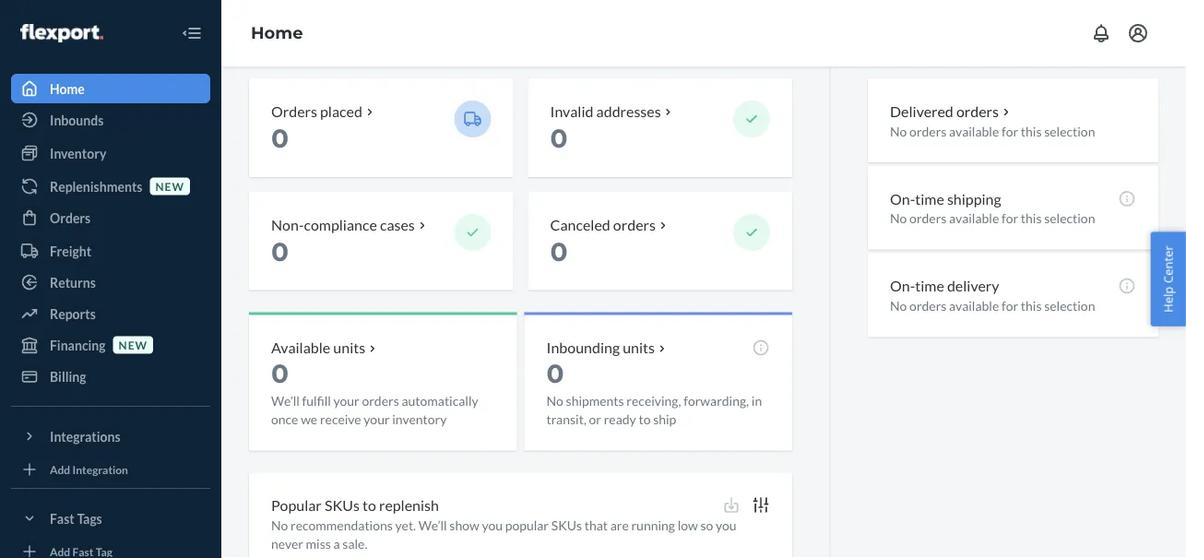 Task type: describe. For each thing, give the bounding box(es) containing it.
open account menu image
[[1128, 22, 1150, 44]]

reports link
[[11, 299, 210, 329]]

0 for non-
[[271, 236, 289, 268]]

non-compliance cases
[[271, 216, 415, 234]]

inventory
[[50, 145, 106, 161]]

open notifications image
[[1091, 22, 1113, 44]]

forwarding,
[[684, 394, 749, 409]]

billing link
[[11, 362, 210, 391]]

low
[[678, 518, 698, 534]]

0 horizontal spatial skus
[[325, 497, 360, 515]]

tags
[[77, 511, 102, 527]]

0 inside 0 no shipments receiving, forwarding, in transit, or ready to ship
[[547, 358, 564, 390]]

orders for orders
[[50, 210, 91, 226]]

add for add fast tag
[[50, 545, 70, 558]]

for for on-time delivery
[[1002, 299, 1019, 314]]

no for popular skus to replenish
[[271, 518, 288, 534]]

1 this from the top
[[1021, 124, 1042, 139]]

0 we'll fulfill your orders automatically once we receive your inventory
[[271, 358, 479, 428]]

0 vertical spatial your
[[334, 394, 360, 409]]

ship
[[654, 412, 677, 428]]

addresses
[[597, 102, 661, 120]]

1 selection from the top
[[1045, 124, 1096, 139]]

orders inside button
[[957, 102, 999, 120]]

yet.
[[395, 518, 416, 534]]

invalid addresses
[[551, 102, 661, 120]]

0 for invalid
[[551, 123, 568, 154]]

fulfill
[[302, 394, 331, 409]]

ready
[[604, 412, 637, 428]]

add for add integration
[[50, 463, 70, 476]]

no for on-time delivery
[[891, 299, 908, 314]]

we'll inside 0 we'll fulfill your orders automatically once we receive your inventory
[[271, 394, 300, 409]]

1 for from the top
[[1002, 124, 1019, 139]]

1 vertical spatial fast
[[72, 545, 94, 558]]

running
[[632, 518, 676, 534]]

0 for canceled
[[551, 236, 568, 268]]

no inside 0 no shipments receiving, forwarding, in transit, or ready to ship
[[547, 394, 564, 409]]

time for shipping
[[916, 190, 945, 208]]

inventory
[[392, 412, 447, 428]]

available units
[[271, 339, 366, 357]]

available for shipping
[[950, 211, 1000, 227]]

orders placed
[[271, 102, 363, 120]]

popular
[[505, 518, 549, 534]]

once
[[271, 412, 299, 428]]

popular
[[271, 497, 322, 515]]

inventory link
[[11, 138, 210, 168]]

new for replenishments
[[155, 179, 185, 193]]

integrations button
[[11, 422, 210, 451]]

0 horizontal spatial home link
[[11, 74, 210, 103]]

for for on-time shipping
[[1002, 211, 1019, 227]]

popular skus to replenish
[[271, 497, 439, 515]]

returns
[[50, 275, 96, 290]]

delivered orders button
[[891, 101, 1014, 122]]

on- for on-time shipping
[[891, 190, 916, 208]]

no for on-time shipping
[[891, 211, 908, 227]]

delivered
[[891, 102, 954, 120]]

fast inside dropdown button
[[50, 511, 75, 527]]

billing
[[50, 369, 86, 384]]

returns link
[[11, 268, 210, 297]]

orders for orders placed
[[271, 102, 317, 120]]

integration
[[72, 463, 128, 476]]

recommendations
[[291, 518, 393, 534]]

on-time shipping
[[891, 190, 1002, 208]]

no down delivered
[[891, 124, 908, 139]]

a
[[334, 537, 340, 552]]

inbounds link
[[11, 105, 210, 135]]

orders link
[[11, 203, 210, 233]]

shipments
[[566, 394, 624, 409]]

fast tags
[[50, 511, 102, 527]]

no orders available for this selection for shipping
[[891, 211, 1096, 227]]

tag
[[96, 545, 113, 558]]

units for inbounding units
[[623, 339, 655, 357]]

help center
[[1160, 246, 1177, 313]]



Task type: locate. For each thing, give the bounding box(es) containing it.
center
[[1160, 246, 1177, 283]]

time left the "shipping"
[[916, 190, 945, 208]]

0 vertical spatial to
[[639, 412, 651, 428]]

inbounds
[[50, 112, 104, 128]]

no orders available for this selection down delivered orders button at the right of the page
[[891, 124, 1096, 139]]

or
[[589, 412, 602, 428]]

delivery
[[948, 278, 1000, 296]]

orders right "canceled" in the top of the page
[[614, 216, 656, 234]]

3 selection from the top
[[1045, 299, 1096, 314]]

on-
[[891, 190, 916, 208], [891, 278, 916, 296]]

add fast tag link
[[11, 541, 210, 558]]

orders up inventory
[[362, 394, 399, 409]]

you right show
[[482, 518, 503, 534]]

0 vertical spatial add
[[50, 463, 70, 476]]

3 no orders available for this selection from the top
[[891, 299, 1096, 314]]

skus
[[325, 497, 360, 515], [552, 518, 582, 534]]

selection for on-time shipping
[[1045, 211, 1096, 227]]

0 horizontal spatial to
[[363, 497, 376, 515]]

home link right the close navigation "image"
[[251, 23, 303, 43]]

1 horizontal spatial orders
[[271, 102, 317, 120]]

home
[[251, 23, 303, 43], [50, 81, 85, 96]]

fast left tags at the bottom of the page
[[50, 511, 75, 527]]

0 down invalid
[[551, 123, 568, 154]]

we
[[301, 412, 318, 428]]

no down on-time shipping
[[891, 211, 908, 227]]

you
[[482, 518, 503, 534], [716, 518, 737, 534]]

transit,
[[547, 412, 587, 428]]

selection
[[1045, 124, 1096, 139], [1045, 211, 1096, 227], [1045, 299, 1096, 314]]

1 vertical spatial your
[[364, 412, 390, 428]]

1 vertical spatial on-
[[891, 278, 916, 296]]

2 available from the top
[[950, 211, 1000, 227]]

available
[[271, 339, 331, 357]]

time left delivery
[[916, 278, 945, 296]]

1 vertical spatial selection
[[1045, 211, 1096, 227]]

0 horizontal spatial orders
[[50, 210, 91, 226]]

we'll inside 'no recommendations yet. we'll show you popular skus that are running low so you never miss a sale.'
[[419, 518, 447, 534]]

this
[[1021, 124, 1042, 139], [1021, 211, 1042, 227], [1021, 299, 1042, 314]]

in
[[752, 394, 762, 409]]

no recommendations yet. we'll show you popular skus that are running low so you never miss a sale.
[[271, 518, 737, 552]]

0 vertical spatial selection
[[1045, 124, 1096, 139]]

are
[[611, 518, 629, 534]]

flexport logo image
[[20, 24, 103, 42]]

add fast tag
[[50, 545, 113, 558]]

0 down non-
[[271, 236, 289, 268]]

1 on- from the top
[[891, 190, 916, 208]]

available down the "shipping"
[[950, 211, 1000, 227]]

shipping
[[948, 190, 1002, 208]]

0 vertical spatial no orders available for this selection
[[891, 124, 1096, 139]]

fast left tag
[[72, 545, 94, 558]]

2 vertical spatial selection
[[1045, 299, 1096, 314]]

2 vertical spatial available
[[950, 299, 1000, 314]]

no inside 'no recommendations yet. we'll show you popular skus that are running low so you never miss a sale.'
[[271, 518, 288, 534]]

fast
[[50, 511, 75, 527], [72, 545, 94, 558]]

available for delivery
[[950, 299, 1000, 314]]

1 vertical spatial skus
[[552, 518, 582, 534]]

add integration link
[[11, 459, 210, 481]]

units up 0 no shipments receiving, forwarding, in transit, or ready to ship
[[623, 339, 655, 357]]

time
[[916, 190, 945, 208], [916, 278, 945, 296]]

home up inbounds
[[50, 81, 85, 96]]

3 available from the top
[[950, 299, 1000, 314]]

receiving,
[[627, 394, 682, 409]]

1 vertical spatial to
[[363, 497, 376, 515]]

0 vertical spatial for
[[1002, 124, 1019, 139]]

0 vertical spatial available
[[950, 124, 1000, 139]]

canceled orders
[[551, 216, 656, 234]]

0 vertical spatial home
[[251, 23, 303, 43]]

this for delivery
[[1021, 299, 1042, 314]]

2 on- from the top
[[891, 278, 916, 296]]

1 units from the left
[[333, 339, 366, 357]]

delivered orders
[[891, 102, 999, 120]]

sale.
[[343, 537, 368, 552]]

available
[[950, 124, 1000, 139], [950, 211, 1000, 227], [950, 299, 1000, 314]]

0 horizontal spatial your
[[334, 394, 360, 409]]

0 vertical spatial new
[[155, 179, 185, 193]]

0 vertical spatial time
[[916, 190, 945, 208]]

on-time delivery
[[891, 278, 1000, 296]]

orders
[[271, 102, 317, 120], [50, 210, 91, 226]]

skus inside 'no recommendations yet. we'll show you popular skus that are running low so you never miss a sale.'
[[552, 518, 582, 534]]

orders up the freight
[[50, 210, 91, 226]]

to left ship
[[639, 412, 651, 428]]

1 vertical spatial add
[[50, 545, 70, 558]]

we'll
[[271, 394, 300, 409], [419, 518, 447, 534]]

2 no orders available for this selection from the top
[[891, 211, 1096, 227]]

replenishments
[[50, 179, 143, 194]]

1 vertical spatial no orders available for this selection
[[891, 211, 1096, 227]]

units for available units
[[333, 339, 366, 357]]

integrations
[[50, 429, 121, 444]]

1 horizontal spatial home
[[251, 23, 303, 43]]

your up receive
[[334, 394, 360, 409]]

1 horizontal spatial you
[[716, 518, 737, 534]]

available down delivered orders button at the right of the page
[[950, 124, 1000, 139]]

on- left the "shipping"
[[891, 190, 916, 208]]

your
[[334, 394, 360, 409], [364, 412, 390, 428]]

1 no orders available for this selection from the top
[[891, 124, 1096, 139]]

automatically
[[402, 394, 479, 409]]

no
[[891, 124, 908, 139], [891, 211, 908, 227], [891, 299, 908, 314], [547, 394, 564, 409], [271, 518, 288, 534]]

0 no shipments receiving, forwarding, in transit, or ready to ship
[[547, 358, 762, 428]]

no orders available for this selection
[[891, 124, 1096, 139], [891, 211, 1096, 227], [891, 299, 1096, 314]]

orders inside 0 we'll fulfill your orders automatically once we receive your inventory
[[362, 394, 399, 409]]

orders
[[957, 102, 999, 120], [910, 124, 947, 139], [910, 211, 947, 227], [614, 216, 656, 234], [910, 299, 947, 314], [362, 394, 399, 409]]

0 horizontal spatial home
[[50, 81, 85, 96]]

add integration
[[50, 463, 128, 476]]

no orders available for this selection for delivery
[[891, 299, 1096, 314]]

receive
[[320, 412, 361, 428]]

1 vertical spatial for
[[1002, 211, 1019, 227]]

help
[[1160, 287, 1177, 313]]

we'll right yet.
[[419, 518, 447, 534]]

home link
[[251, 23, 303, 43], [11, 74, 210, 103]]

orders left placed on the top of page
[[271, 102, 317, 120]]

1 vertical spatial home link
[[11, 74, 210, 103]]

placed
[[320, 102, 363, 120]]

new up orders link
[[155, 179, 185, 193]]

no up "transit,"
[[547, 394, 564, 409]]

add down fast tags
[[50, 545, 70, 558]]

financing
[[50, 337, 106, 353]]

1 time from the top
[[916, 190, 945, 208]]

1 horizontal spatial to
[[639, 412, 651, 428]]

reports
[[50, 306, 96, 322]]

2 you from the left
[[716, 518, 737, 534]]

this for shipping
[[1021, 211, 1042, 227]]

compliance
[[304, 216, 377, 234]]

0 inside 0 we'll fulfill your orders automatically once we receive your inventory
[[271, 358, 289, 390]]

inbounding units
[[547, 339, 655, 357]]

new
[[155, 179, 185, 193], [119, 338, 148, 352]]

no orders available for this selection down the "shipping"
[[891, 211, 1096, 227]]

1 vertical spatial time
[[916, 278, 945, 296]]

add left integration
[[50, 463, 70, 476]]

orders down on-time shipping
[[910, 211, 947, 227]]

1 horizontal spatial units
[[623, 339, 655, 357]]

invalid
[[551, 102, 594, 120]]

new for financing
[[119, 338, 148, 352]]

home link up "inbounds" link
[[11, 74, 210, 103]]

1 vertical spatial available
[[950, 211, 1000, 227]]

freight
[[50, 243, 91, 259]]

0 down orders placed
[[271, 123, 289, 154]]

cases
[[380, 216, 415, 234]]

miss
[[306, 537, 331, 552]]

3 this from the top
[[1021, 299, 1042, 314]]

units right available
[[333, 339, 366, 357]]

1 available from the top
[[950, 124, 1000, 139]]

1 horizontal spatial home link
[[251, 23, 303, 43]]

0 horizontal spatial you
[[482, 518, 503, 534]]

2 selection from the top
[[1045, 211, 1096, 227]]

2 vertical spatial no orders available for this selection
[[891, 299, 1096, 314]]

that
[[585, 518, 608, 534]]

0 down available
[[271, 358, 289, 390]]

show
[[450, 518, 480, 534]]

on- for on-time delivery
[[891, 278, 916, 296]]

skus left the that at the bottom of the page
[[552, 518, 582, 534]]

no down on-time delivery
[[891, 299, 908, 314]]

we'll up once
[[271, 394, 300, 409]]

2 this from the top
[[1021, 211, 1042, 227]]

0 vertical spatial home link
[[251, 23, 303, 43]]

replenish
[[379, 497, 439, 515]]

1 horizontal spatial new
[[155, 179, 185, 193]]

0 vertical spatial this
[[1021, 124, 1042, 139]]

no up 'never'
[[271, 518, 288, 534]]

for
[[1002, 124, 1019, 139], [1002, 211, 1019, 227], [1002, 299, 1019, 314]]

help center button
[[1151, 232, 1187, 327]]

1 add from the top
[[50, 463, 70, 476]]

1 horizontal spatial we'll
[[419, 518, 447, 534]]

you right so
[[716, 518, 737, 534]]

0 down "canceled" in the top of the page
[[551, 236, 568, 268]]

0 vertical spatial fast
[[50, 511, 75, 527]]

0 horizontal spatial units
[[333, 339, 366, 357]]

inbounding
[[547, 339, 620, 357]]

1 vertical spatial home
[[50, 81, 85, 96]]

selection for on-time delivery
[[1045, 299, 1096, 314]]

skus up recommendations
[[325, 497, 360, 515]]

2 for from the top
[[1002, 211, 1019, 227]]

to
[[639, 412, 651, 428], [363, 497, 376, 515]]

add
[[50, 463, 70, 476], [50, 545, 70, 558]]

2 vertical spatial for
[[1002, 299, 1019, 314]]

0 vertical spatial orders
[[271, 102, 317, 120]]

fast tags button
[[11, 504, 210, 533]]

2 add from the top
[[50, 545, 70, 558]]

0 vertical spatial we'll
[[271, 394, 300, 409]]

non-
[[271, 216, 304, 234]]

1 horizontal spatial skus
[[552, 518, 582, 534]]

on- left delivery
[[891, 278, 916, 296]]

0 down inbounding
[[547, 358, 564, 390]]

1 you from the left
[[482, 518, 503, 534]]

orders down on-time delivery
[[910, 299, 947, 314]]

available down delivery
[[950, 299, 1000, 314]]

1 vertical spatial new
[[119, 338, 148, 352]]

close navigation image
[[181, 22, 203, 44]]

1 horizontal spatial your
[[364, 412, 390, 428]]

never
[[271, 537, 304, 552]]

1 vertical spatial orders
[[50, 210, 91, 226]]

2 time from the top
[[916, 278, 945, 296]]

orders right delivered
[[957, 102, 999, 120]]

no orders available for this selection down delivery
[[891, 299, 1096, 314]]

orders down delivered
[[910, 124, 947, 139]]

to inside 0 no shipments receiving, forwarding, in transit, or ready to ship
[[639, 412, 651, 428]]

home right the close navigation "image"
[[251, 23, 303, 43]]

units
[[333, 339, 366, 357], [623, 339, 655, 357]]

2 units from the left
[[623, 339, 655, 357]]

so
[[701, 518, 714, 534]]

2 vertical spatial this
[[1021, 299, 1042, 314]]

3 for from the top
[[1002, 299, 1019, 314]]

0 horizontal spatial we'll
[[271, 394, 300, 409]]

1 vertical spatial we'll
[[419, 518, 447, 534]]

0 vertical spatial on-
[[891, 190, 916, 208]]

0 for orders
[[271, 123, 289, 154]]

freight link
[[11, 236, 210, 266]]

canceled
[[551, 216, 611, 234]]

0 horizontal spatial new
[[119, 338, 148, 352]]

1 vertical spatial this
[[1021, 211, 1042, 227]]

your right receive
[[364, 412, 390, 428]]

time for delivery
[[916, 278, 945, 296]]

0 vertical spatial skus
[[325, 497, 360, 515]]

new down reports link
[[119, 338, 148, 352]]

to up recommendations
[[363, 497, 376, 515]]



Task type: vqa. For each thing, say whether or not it's contained in the screenshot.
top Of
no



